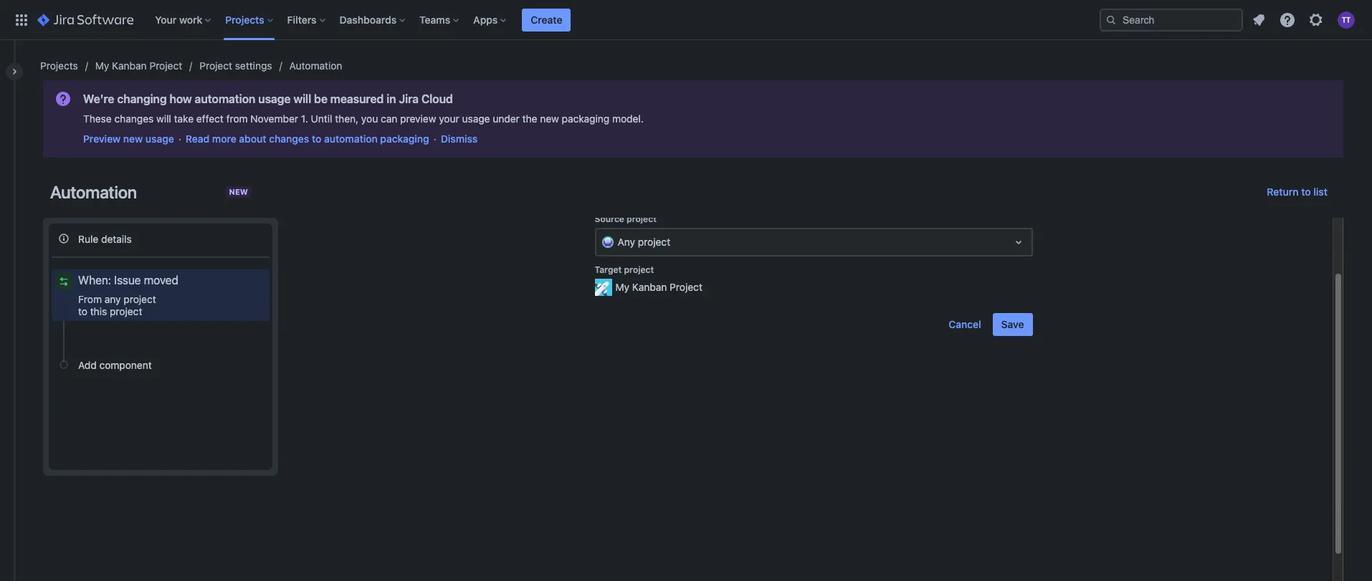 Task type: locate. For each thing, give the bounding box(es) containing it.
new right the 'preview'
[[123, 133, 143, 145]]

add component button
[[52, 353, 270, 377]]

will
[[294, 93, 311, 105], [156, 113, 171, 125]]

project down the any project
[[670, 281, 703, 293]]

projects up the "settings"
[[225, 13, 264, 25]]

projects inside "dropdown button"
[[225, 13, 264, 25]]

open image
[[1010, 234, 1028, 251]]

0 vertical spatial changes
[[114, 113, 154, 125]]

banner containing your work
[[0, 0, 1373, 40]]

0 horizontal spatial projects
[[40, 60, 78, 72]]

1 horizontal spatial projects
[[225, 13, 264, 25]]

1 vertical spatial projects
[[40, 60, 78, 72]]

0 vertical spatial automation
[[195, 93, 256, 105]]

we're
[[83, 93, 114, 105]]

target
[[595, 265, 622, 275]]

· left dismiss
[[434, 133, 437, 145]]

0 vertical spatial projects
[[225, 13, 264, 25]]

project right this
[[110, 306, 142, 318]]

2 horizontal spatial project
[[670, 281, 703, 293]]

rule details
[[78, 233, 132, 245]]

2 horizontal spatial to
[[1302, 186, 1312, 198]]

automation up rule
[[50, 182, 137, 202]]

url option formatter__optionicon ww0ldb 2 image
[[602, 237, 614, 248]]

packaging down preview
[[380, 133, 430, 145]]

automation up be
[[289, 60, 343, 72]]

1 vertical spatial kanban
[[633, 281, 667, 293]]

0 horizontal spatial my kanban project
[[95, 60, 182, 72]]

1 horizontal spatial kanban
[[633, 281, 667, 293]]

0 horizontal spatial automation
[[50, 182, 137, 202]]

0 horizontal spatial my
[[95, 60, 109, 72]]

my kanban project down target project
[[616, 281, 703, 293]]

1 vertical spatial automation
[[50, 182, 137, 202]]

0 vertical spatial packaging
[[562, 113, 610, 125]]

changes inside we're changing how automation usage will be measured in jira cloud these changes will take effect from november 1. until then, you can preview your usage under the new packaging model.
[[114, 113, 154, 125]]

1 horizontal spatial my
[[616, 281, 630, 293]]

sidebar navigation image
[[0, 57, 32, 86]]

0 vertical spatial usage
[[258, 93, 291, 105]]

banner
[[0, 0, 1373, 40]]

1 horizontal spatial will
[[294, 93, 311, 105]]

moved
[[144, 274, 179, 287]]

will left take
[[156, 113, 171, 125]]

0 horizontal spatial ·
[[178, 133, 181, 145]]

0 horizontal spatial packaging
[[380, 133, 430, 145]]

to
[[312, 133, 322, 145], [1302, 186, 1312, 198], [78, 306, 87, 318]]

my down target project
[[616, 281, 630, 293]]

0 vertical spatial to
[[312, 133, 322, 145]]

jira software image
[[37, 11, 134, 28], [37, 11, 134, 28]]

projects for projects link
[[40, 60, 78, 72]]

how
[[170, 93, 192, 105]]

from
[[78, 293, 102, 306]]

project for source project
[[627, 214, 657, 225]]

create button
[[522, 8, 571, 31]]

project for target project
[[624, 265, 654, 275]]

projects for projects "dropdown button"
[[225, 13, 264, 25]]

usage up the november
[[258, 93, 291, 105]]

0 horizontal spatial kanban
[[112, 60, 147, 72]]

any
[[618, 236, 636, 248]]

0 horizontal spatial new
[[123, 133, 143, 145]]

projects button
[[221, 8, 279, 31]]

automation
[[195, 93, 256, 105], [324, 133, 378, 145]]

1 horizontal spatial new
[[540, 113, 559, 125]]

1 horizontal spatial packaging
[[562, 113, 610, 125]]

usage up dismiss
[[462, 113, 490, 125]]

0 vertical spatial will
[[294, 93, 311, 105]]

project down the any project
[[624, 265, 654, 275]]

list
[[1314, 186, 1329, 198]]

preview
[[83, 133, 121, 145]]

cancel
[[949, 319, 982, 331]]

cloud
[[422, 93, 453, 105]]

my kanban project
[[95, 60, 182, 72], [616, 281, 703, 293]]

1.
[[301, 113, 308, 125]]

more
[[212, 133, 237, 145]]

in
[[387, 93, 396, 105]]

usage down take
[[145, 133, 174, 145]]

kanban
[[112, 60, 147, 72], [633, 281, 667, 293]]

1 vertical spatial my
[[616, 281, 630, 293]]

the
[[523, 113, 538, 125]]

my kanban project up changing
[[95, 60, 182, 72]]

cancel button
[[941, 313, 990, 336]]

usage
[[258, 93, 291, 105], [462, 113, 490, 125], [145, 133, 174, 145]]

my
[[95, 60, 109, 72], [616, 281, 630, 293]]

0 horizontal spatial to
[[78, 306, 87, 318]]

project for any project
[[638, 236, 671, 248]]

project up how
[[150, 60, 182, 72]]

1 vertical spatial usage
[[462, 113, 490, 125]]

changes up preview new usage button
[[114, 113, 154, 125]]

automation up the from
[[195, 93, 256, 105]]

will left be
[[294, 93, 311, 105]]

2 vertical spatial usage
[[145, 133, 174, 145]]

automation
[[289, 60, 343, 72], [50, 182, 137, 202]]

1 horizontal spatial ·
[[434, 133, 437, 145]]

1 vertical spatial automation
[[324, 133, 378, 145]]

to left list
[[1302, 186, 1312, 198]]

0 horizontal spatial automation
[[195, 93, 256, 105]]

your work button
[[151, 8, 217, 31]]

any project
[[618, 236, 671, 248]]

·
[[178, 133, 181, 145], [434, 133, 437, 145]]

model.
[[613, 113, 644, 125]]

dismiss
[[441, 133, 478, 145]]

your
[[439, 113, 460, 125]]

projects right the sidebar navigation image
[[40, 60, 78, 72]]

kanban down target project
[[633, 281, 667, 293]]

Search field
[[1100, 8, 1244, 31]]

0 vertical spatial new
[[540, 113, 559, 125]]

automation down the then,
[[324, 133, 378, 145]]

help image
[[1280, 11, 1297, 28]]

packaging inside we're changing how automation usage will be measured in jira cloud these changes will take effect from november 1. until then, you can preview your usage under the new packaging model.
[[562, 113, 610, 125]]

1 vertical spatial changes
[[269, 133, 309, 145]]

1 vertical spatial will
[[156, 113, 171, 125]]

my up we're
[[95, 60, 109, 72]]

november
[[251, 113, 298, 125]]

1 · from the left
[[178, 133, 181, 145]]

project
[[150, 60, 182, 72], [200, 60, 232, 72], [670, 281, 703, 293]]

preview new usage button
[[83, 132, 174, 146]]

jira
[[399, 93, 419, 105]]

project up the any project
[[627, 214, 657, 225]]

None text field
[[602, 235, 605, 250]]

new
[[540, 113, 559, 125], [123, 133, 143, 145]]

filters
[[287, 13, 317, 25]]

teams
[[420, 13, 451, 25]]

automation link
[[289, 57, 343, 75]]

1 vertical spatial my kanban project
[[616, 281, 703, 293]]

2 · from the left
[[434, 133, 437, 145]]

project right any
[[638, 236, 671, 248]]

work
[[179, 13, 202, 25]]

this
[[90, 306, 107, 318]]

0 vertical spatial kanban
[[112, 60, 147, 72]]

packaging
[[562, 113, 610, 125], [380, 133, 430, 145]]

1 horizontal spatial to
[[312, 133, 322, 145]]

projects
[[225, 13, 264, 25], [40, 60, 78, 72]]

read more about changes to automation packaging button
[[186, 132, 430, 146]]

return to list button
[[1259, 181, 1337, 204]]

to down until
[[312, 133, 322, 145]]

0 horizontal spatial will
[[156, 113, 171, 125]]

changes down the november
[[269, 133, 309, 145]]

· left read
[[178, 133, 181, 145]]

new right the
[[540, 113, 559, 125]]

0 horizontal spatial changes
[[114, 113, 154, 125]]

packaging left model.
[[562, 113, 610, 125]]

2 vertical spatial to
[[78, 306, 87, 318]]

details
[[101, 233, 132, 245]]

0 vertical spatial my
[[95, 60, 109, 72]]

source project
[[595, 214, 657, 225]]

1 horizontal spatial my kanban project
[[616, 281, 703, 293]]

2 horizontal spatial usage
[[462, 113, 490, 125]]

0 vertical spatial automation
[[289, 60, 343, 72]]

changes
[[114, 113, 154, 125], [269, 133, 309, 145]]

source
[[595, 214, 625, 225]]

project
[[627, 214, 657, 225], [638, 236, 671, 248], [624, 265, 654, 275], [124, 293, 156, 306], [110, 306, 142, 318]]

my kanban project image
[[595, 279, 612, 296]]

project left the "settings"
[[200, 60, 232, 72]]

rule details button
[[52, 227, 270, 251]]

kanban up changing
[[112, 60, 147, 72]]

changing
[[117, 93, 167, 105]]

1 vertical spatial new
[[123, 133, 143, 145]]

none text field inside source project element
[[602, 235, 605, 250]]

to left this
[[78, 306, 87, 318]]

1 vertical spatial to
[[1302, 186, 1312, 198]]

your
[[155, 13, 177, 25]]



Task type: vqa. For each thing, say whether or not it's contained in the screenshot.
"new" within the 'We'Re Changing How Automation Usage Will Be Measured In Jira Cloud These Changes Will Take Effect From November 1. Until Then, You Can Preview Your Usage Under The New Packaging Model.'
yes



Task type: describe. For each thing, give the bounding box(es) containing it.
return
[[1268, 186, 1300, 198]]

until
[[311, 113, 332, 125]]

from
[[226, 113, 248, 125]]

dashboards button
[[335, 8, 411, 31]]

under
[[493, 113, 520, 125]]

teams button
[[415, 8, 465, 31]]

add component
[[78, 359, 152, 371]]

0 vertical spatial my kanban project
[[95, 60, 182, 72]]

source project element
[[595, 228, 1033, 257]]

project down "when: issue moved"
[[124, 293, 156, 306]]

issue
[[114, 274, 141, 287]]

effect
[[196, 113, 224, 125]]

automation inside we're changing how automation usage will be measured in jira cloud these changes will take effect from november 1. until then, you can preview your usage under the new packaging model.
[[195, 93, 256, 105]]

dismiss button
[[441, 132, 478, 146]]

preview
[[400, 113, 436, 125]]

my kanban project link
[[95, 57, 182, 75]]

add
[[78, 359, 97, 371]]

1 horizontal spatial automation
[[289, 60, 343, 72]]

dashboards
[[340, 13, 397, 25]]

projects link
[[40, 57, 78, 75]]

to inside from any project to this project
[[78, 306, 87, 318]]

return to list
[[1268, 186, 1329, 198]]

target project
[[595, 265, 654, 275]]

we're changing how automation usage will be measured in jira cloud these changes will take effect from november 1. until then, you can preview your usage under the new packaging model.
[[83, 93, 644, 125]]

search image
[[1106, 14, 1118, 25]]

these
[[83, 113, 112, 125]]

settings image
[[1308, 11, 1326, 28]]

1 horizontal spatial usage
[[258, 93, 291, 105]]

be
[[314, 93, 328, 105]]

apps button
[[469, 8, 512, 31]]

then,
[[335, 113, 359, 125]]

from any project to this project
[[78, 293, 156, 318]]

apps
[[474, 13, 498, 25]]

1 horizontal spatial project
[[200, 60, 232, 72]]

when:
[[78, 274, 111, 287]]

measured
[[330, 93, 384, 105]]

your profile and settings image
[[1339, 11, 1356, 28]]

notifications image
[[1251, 11, 1268, 28]]

save
[[1002, 319, 1025, 331]]

your work
[[155, 13, 202, 25]]

new inside we're changing how automation usage will be measured in jira cloud these changes will take effect from november 1. until then, you can preview your usage under the new packaging model.
[[540, 113, 559, 125]]

preview new usage · read more about changes to automation packaging · dismiss
[[83, 133, 478, 145]]

to inside return to list button
[[1302, 186, 1312, 198]]

1 horizontal spatial changes
[[269, 133, 309, 145]]

save button
[[993, 313, 1033, 336]]

when: issue moved
[[78, 274, 179, 287]]

1 horizontal spatial automation
[[324, 133, 378, 145]]

new
[[229, 187, 248, 197]]

create
[[531, 13, 563, 25]]

0 horizontal spatial project
[[150, 60, 182, 72]]

1 vertical spatial packaging
[[380, 133, 430, 145]]

can
[[381, 113, 398, 125]]

take
[[174, 113, 194, 125]]

you
[[361, 113, 378, 125]]

primary element
[[9, 0, 1100, 40]]

component
[[99, 359, 152, 371]]

change trigger image
[[249, 273, 266, 291]]

rule
[[78, 233, 98, 245]]

project settings link
[[200, 57, 272, 75]]

any
[[105, 293, 121, 306]]

read
[[186, 133, 210, 145]]

filters button
[[283, 8, 331, 31]]

about
[[239, 133, 267, 145]]

appswitcher icon image
[[13, 11, 30, 28]]

0 horizontal spatial usage
[[145, 133, 174, 145]]

settings
[[235, 60, 272, 72]]

project settings
[[200, 60, 272, 72]]



